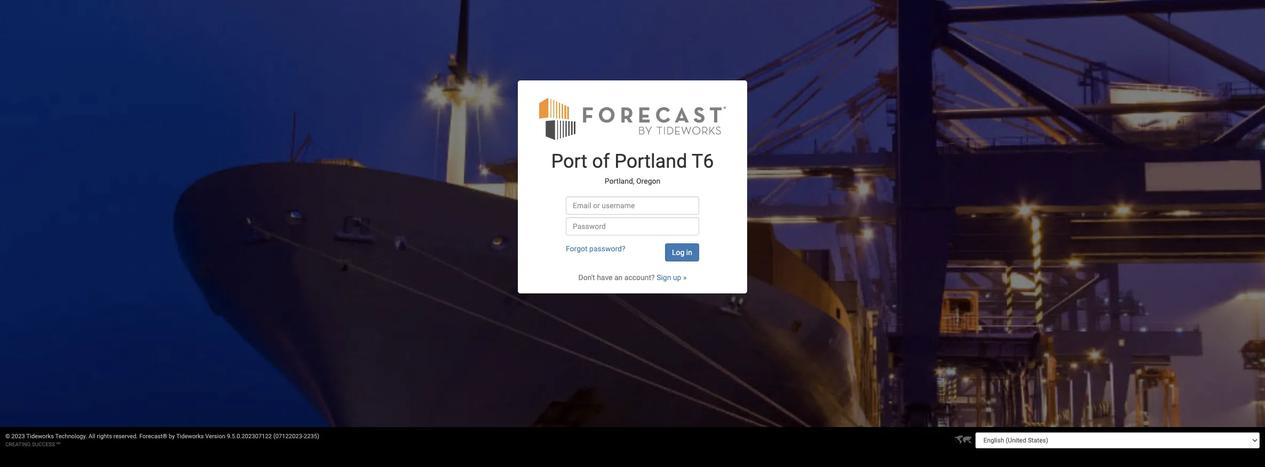 Task type: locate. For each thing, give the bounding box(es) containing it.
forgot password? link
[[566, 245, 626, 253]]

tideworks
[[26, 434, 54, 441], [176, 434, 204, 441]]

© 2023 tideworks technology. all rights reserved. forecast® by tideworks version 9.5.0.202307122 (07122023-2235) creating success ℠
[[5, 434, 319, 448]]

all
[[89, 434, 95, 441]]

reserved.
[[113, 434, 138, 441]]

tideworks right by
[[176, 434, 204, 441]]

2 tideworks from the left
[[176, 434, 204, 441]]

by
[[169, 434, 175, 441]]

log
[[672, 248, 685, 257]]

Email or username text field
[[566, 197, 699, 215]]

forgot
[[566, 245, 588, 253]]

in
[[686, 248, 692, 257]]

0 horizontal spatial tideworks
[[26, 434, 54, 441]]

℠
[[56, 442, 60, 448]]

forecast®
[[139, 434, 167, 441]]

version
[[205, 434, 225, 441]]

forecast® by tideworks image
[[539, 96, 726, 141]]

1 horizontal spatial tideworks
[[176, 434, 204, 441]]

tideworks up success
[[26, 434, 54, 441]]

1 tideworks from the left
[[26, 434, 54, 441]]

don't have an account? sign up »
[[579, 274, 687, 282]]

technology.
[[55, 434, 87, 441]]



Task type: describe. For each thing, give the bounding box(es) containing it.
portland
[[615, 150, 687, 173]]

t6
[[692, 150, 714, 173]]

oregon
[[636, 177, 661, 186]]

2023
[[12, 434, 25, 441]]

sign up » link
[[657, 274, 687, 282]]

log in button
[[665, 244, 699, 262]]

creating
[[5, 442, 31, 448]]

port
[[551, 150, 588, 173]]

rights
[[97, 434, 112, 441]]

9.5.0.202307122
[[227, 434, 272, 441]]

Password password field
[[566, 218, 699, 236]]

»
[[683, 274, 687, 282]]

port of portland t6 portland, oregon
[[551, 150, 714, 186]]

sign
[[657, 274, 671, 282]]

password?
[[590, 245, 626, 253]]

up
[[673, 274, 681, 282]]

forgot password? log in
[[566, 245, 692, 257]]

have
[[597, 274, 613, 282]]

portland,
[[605, 177, 635, 186]]

an
[[615, 274, 623, 282]]

©
[[5, 434, 10, 441]]

(07122023-
[[273, 434, 304, 441]]

of
[[592, 150, 610, 173]]

don't
[[579, 274, 595, 282]]

account?
[[625, 274, 655, 282]]

2235)
[[304, 434, 319, 441]]

success
[[32, 442, 55, 448]]



Task type: vqa. For each thing, say whether or not it's contained in the screenshot.
the Empty corresponding to Empty Receiving
no



